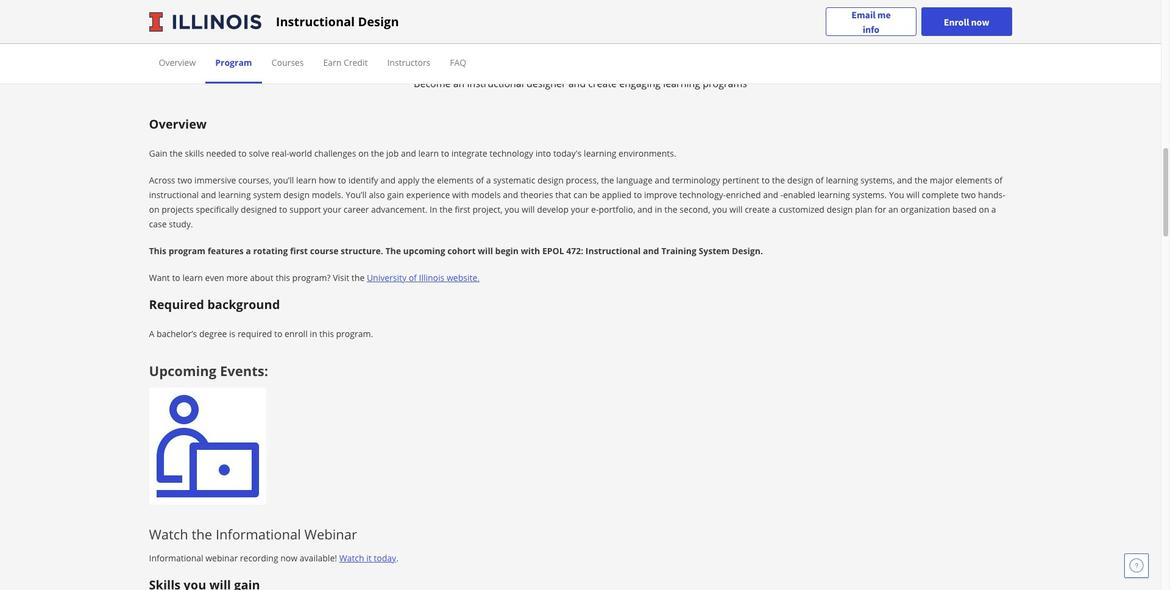 Task type: locate. For each thing, give the bounding box(es) containing it.
0 horizontal spatial in
[[310, 328, 317, 340]]

0 horizontal spatial with
[[452, 189, 469, 201]]

1 vertical spatial create
[[745, 204, 770, 215]]

1 horizontal spatial in
[[655, 204, 663, 215]]

1 horizontal spatial informational
[[216, 525, 301, 543]]

with left epol
[[521, 245, 540, 257]]

challenges
[[314, 148, 356, 159]]

the down improve
[[665, 204, 678, 215]]

the right gain at the top
[[170, 148, 183, 159]]

program inside certificate menu element
[[215, 57, 252, 68]]

design left the plan
[[827, 204, 853, 215]]

learning up specifically
[[218, 189, 251, 201]]

website.
[[447, 272, 480, 284]]

1 vertical spatial an
[[889, 204, 899, 215]]

more
[[227, 272, 248, 284]]

an
[[453, 77, 465, 90], [889, 204, 899, 215]]

on up "case"
[[149, 204, 159, 215]]

designed
[[241, 204, 277, 215]]

two
[[178, 174, 192, 186], [962, 189, 976, 201]]

0 horizontal spatial first
[[290, 245, 308, 257]]

enroll now
[[944, 16, 990, 28]]

overview down university of illinois image
[[159, 57, 196, 68]]

learn up apply
[[419, 148, 439, 159]]

technology-
[[680, 189, 726, 201]]

email me info button
[[826, 7, 917, 36]]

1 you from the left
[[505, 204, 520, 215]]

0 horizontal spatial now
[[281, 552, 298, 564]]

and down systematic
[[503, 189, 518, 201]]

is
[[229, 328, 235, 340]]

develop
[[537, 204, 569, 215]]

info
[[863, 23, 880, 35]]

first
[[455, 204, 471, 215], [290, 245, 308, 257]]

0 horizontal spatial on
[[149, 204, 159, 215]]

you down technology-
[[713, 204, 728, 215]]

two up based
[[962, 189, 976, 201]]

1 vertical spatial in
[[310, 328, 317, 340]]

a bachelor's degree is required to enroll in this program.
[[149, 328, 373, 340]]

0 horizontal spatial your
[[323, 204, 341, 215]]

1 horizontal spatial an
[[889, 204, 899, 215]]

university of illinois website. link
[[367, 272, 480, 284]]

1 horizontal spatial first
[[455, 204, 471, 215]]

0 horizontal spatial two
[[178, 174, 192, 186]]

first left course
[[290, 245, 308, 257]]

0 vertical spatial two
[[178, 174, 192, 186]]

watch it today link
[[339, 552, 396, 564]]

learn left 'how'
[[296, 174, 317, 186]]

and left training
[[643, 245, 659, 257]]

this
[[276, 272, 290, 284], [320, 328, 334, 340]]

0 horizontal spatial informational
[[149, 552, 203, 564]]

of
[[476, 174, 484, 186], [816, 174, 824, 186], [995, 174, 1003, 186], [409, 272, 417, 284]]

and left -
[[763, 189, 779, 201]]

1 vertical spatial two
[[962, 189, 976, 201]]

1 horizontal spatial now
[[971, 16, 990, 28]]

and up improve
[[655, 174, 670, 186]]

and
[[569, 77, 586, 90], [401, 148, 416, 159], [381, 174, 396, 186], [655, 174, 670, 186], [897, 174, 913, 186], [201, 189, 216, 201], [503, 189, 518, 201], [763, 189, 779, 201], [638, 204, 653, 215], [643, 245, 659, 257]]

1 horizontal spatial elements
[[956, 174, 993, 186]]

learn left even
[[183, 272, 203, 284]]

instructional up projects
[[149, 189, 199, 201]]

in right enroll
[[310, 328, 317, 340]]

process,
[[566, 174, 599, 186]]

will down enriched
[[730, 204, 743, 215]]

program description
[[506, 40, 655, 60]]

program.
[[336, 328, 373, 340]]

solve
[[249, 148, 269, 159]]

two right across
[[178, 174, 192, 186]]

you right 'project,' on the top left
[[505, 204, 520, 215]]

based
[[953, 204, 977, 215]]

design up support
[[284, 189, 310, 201]]

0 vertical spatial watch
[[149, 525, 188, 543]]

0 vertical spatial this
[[276, 272, 290, 284]]

designer
[[527, 77, 566, 90]]

identify
[[349, 174, 378, 186]]

this right about
[[276, 272, 290, 284]]

0 vertical spatial learn
[[419, 148, 439, 159]]

1 horizontal spatial watch
[[339, 552, 364, 564]]

0 horizontal spatial watch
[[149, 525, 188, 543]]

1 vertical spatial instructional
[[149, 189, 199, 201]]

system
[[699, 245, 730, 257]]

applied
[[602, 189, 632, 201]]

elements up hands-
[[956, 174, 993, 186]]

structure.
[[341, 245, 383, 257]]

bachelor's
[[157, 328, 197, 340]]

1 horizontal spatial instructional
[[586, 245, 641, 257]]

to
[[238, 148, 247, 159], [441, 148, 449, 159], [338, 174, 346, 186], [762, 174, 770, 186], [634, 189, 642, 201], [279, 204, 287, 215], [172, 272, 180, 284], [274, 328, 283, 340]]

of up models
[[476, 174, 484, 186]]

to down language
[[634, 189, 642, 201]]

in
[[655, 204, 663, 215], [310, 328, 317, 340]]

your
[[323, 204, 341, 215], [571, 204, 589, 215]]

2 horizontal spatial learn
[[419, 148, 439, 159]]

instructional right the 472:
[[586, 245, 641, 257]]

now
[[971, 16, 990, 28], [281, 552, 298, 564]]

1 vertical spatial with
[[521, 245, 540, 257]]

second,
[[680, 204, 711, 215]]

0 horizontal spatial instructional
[[149, 189, 199, 201]]

instructional left "designer"
[[467, 77, 524, 90]]

certificate menu element
[[149, 44, 1012, 84]]

overview up skills at the left top
[[149, 116, 207, 132]]

the up webinar
[[192, 525, 212, 543]]

with left models
[[452, 189, 469, 201]]

in down improve
[[655, 204, 663, 215]]

the up -
[[772, 174, 785, 186]]

on up identify
[[358, 148, 369, 159]]

1 horizontal spatial program
[[506, 40, 569, 60]]

1 horizontal spatial your
[[571, 204, 589, 215]]

a
[[149, 328, 154, 340]]

create down description
[[589, 77, 617, 90]]

1 horizontal spatial with
[[521, 245, 540, 257]]

instructional up earn
[[276, 13, 355, 30]]

today's
[[553, 148, 582, 159]]

design.
[[732, 245, 763, 257]]

0 vertical spatial with
[[452, 189, 469, 201]]

0 horizontal spatial elements
[[437, 174, 474, 186]]

enroll now button
[[922, 7, 1012, 36]]

learning
[[663, 77, 701, 90], [584, 148, 617, 159], [826, 174, 859, 186], [218, 189, 251, 201], [818, 189, 850, 201]]

recording
[[240, 552, 278, 564]]

program?
[[292, 272, 331, 284]]

to left integrate at the left of page
[[441, 148, 449, 159]]

0 vertical spatial in
[[655, 204, 663, 215]]

enroll
[[285, 328, 308, 340]]

1 your from the left
[[323, 204, 341, 215]]

design
[[358, 13, 399, 30]]

an inside across two immersive courses, you'll learn how to identify and apply the elements of a systematic design process, the language and terminology pertinent to the design of learning systems, and the major elements of instructional and learning system design models. you'll also gain experience with models and theories that can be applied to improve technology-enriched and -enabled learning systems. you will complete two hands- on projects specifically designed to support your career advancement. in the first project, you will develop your e-portfolio, and in the second, you will create a customized design plan for an organization based on a case study.
[[889, 204, 899, 215]]

overview
[[159, 57, 196, 68], [149, 116, 207, 132]]

a down hands-
[[992, 204, 997, 215]]

0 vertical spatial instructional
[[467, 77, 524, 90]]

upcoming
[[403, 245, 445, 257]]

course
[[310, 245, 339, 257]]

gain the skills needed to solve real-world challenges on the job and learn to integrate technology into today's learning environments.
[[149, 148, 677, 159]]

0 horizontal spatial learn
[[183, 272, 203, 284]]

0 horizontal spatial an
[[453, 77, 465, 90]]

project,
[[473, 204, 503, 215]]

create
[[589, 77, 617, 90], [745, 204, 770, 215]]

now right enroll
[[971, 16, 990, 28]]

university of illinois image
[[149, 12, 261, 31]]

to right want
[[172, 272, 180, 284]]

1 horizontal spatial two
[[962, 189, 976, 201]]

across
[[149, 174, 175, 186]]

systems,
[[861, 174, 895, 186]]

1 horizontal spatial this
[[320, 328, 334, 340]]

this left 'program.'
[[320, 328, 334, 340]]

0 vertical spatial first
[[455, 204, 471, 215]]

engaging
[[620, 77, 661, 90]]

now left available! at the left of page
[[281, 552, 298, 564]]

program for program "link" on the left
[[215, 57, 252, 68]]

terminology
[[672, 174, 721, 186]]

0 horizontal spatial this
[[276, 272, 290, 284]]

first left 'project,' on the top left
[[455, 204, 471, 215]]

instructional
[[276, 13, 355, 30], [586, 245, 641, 257]]

will right you
[[907, 189, 920, 201]]

1 horizontal spatial create
[[745, 204, 770, 215]]

0 horizontal spatial program
[[215, 57, 252, 68]]

how
[[319, 174, 336, 186]]

program down university of illinois image
[[215, 57, 252, 68]]

0 vertical spatial overview
[[159, 57, 196, 68]]

0 vertical spatial now
[[971, 16, 990, 28]]

in inside across two immersive courses, you'll learn how to identify and apply the elements of a systematic design process, the language and terminology pertinent to the design of learning systems, and the major elements of instructional and learning system design models. you'll also gain experience with models and theories that can be applied to improve technology-enriched and -enabled learning systems. you will complete two hands- on projects specifically designed to support your career advancement. in the first project, you will develop your e-portfolio, and in the second, you will create a customized design plan for an organization based on a case study.
[[655, 204, 663, 215]]

1 vertical spatial now
[[281, 552, 298, 564]]

an right for at the top right of page
[[889, 204, 899, 215]]

you
[[505, 204, 520, 215], [713, 204, 728, 215]]

of up hands-
[[995, 174, 1003, 186]]

the up experience
[[422, 174, 435, 186]]

immersive
[[195, 174, 236, 186]]

models.
[[312, 189, 344, 201]]

1 horizontal spatial instructional
[[467, 77, 524, 90]]

1 vertical spatial this
[[320, 328, 334, 340]]

your down can
[[571, 204, 589, 215]]

on down hands-
[[979, 204, 990, 215]]

1 vertical spatial learn
[[296, 174, 317, 186]]

informational up the recording
[[216, 525, 301, 543]]

0 horizontal spatial create
[[589, 77, 617, 90]]

0 vertical spatial instructional
[[276, 13, 355, 30]]

integrate
[[452, 148, 487, 159]]

1 horizontal spatial you
[[713, 204, 728, 215]]

customized
[[779, 204, 825, 215]]

in
[[430, 204, 437, 215]]

career
[[344, 204, 369, 215]]

overview inside certificate menu element
[[159, 57, 196, 68]]

an down faq
[[453, 77, 465, 90]]

upcoming events:
[[149, 362, 268, 380]]

informational left webinar
[[149, 552, 203, 564]]

projects
[[162, 204, 194, 215]]

your down models. at the top
[[323, 204, 341, 215]]

2 horizontal spatial on
[[979, 204, 990, 215]]

you
[[889, 189, 905, 201]]

0 horizontal spatial instructional
[[276, 13, 355, 30]]

0 horizontal spatial you
[[505, 204, 520, 215]]

a left customized
[[772, 204, 777, 215]]

systems.
[[853, 189, 887, 201]]

1 horizontal spatial on
[[358, 148, 369, 159]]

0 vertical spatial create
[[589, 77, 617, 90]]

create down enriched
[[745, 204, 770, 215]]

2 vertical spatial learn
[[183, 272, 203, 284]]

1 horizontal spatial learn
[[296, 174, 317, 186]]

program up "designer"
[[506, 40, 569, 60]]

elements down integrate at the left of page
[[437, 174, 474, 186]]

the left major
[[915, 174, 928, 186]]

you'll
[[346, 189, 367, 201]]



Task type: vqa. For each thing, say whether or not it's contained in the screenshot.
the right degrees
no



Task type: describe. For each thing, give the bounding box(es) containing it.
the up applied
[[601, 174, 614, 186]]

rotating
[[253, 245, 288, 257]]

a left the rotating
[[246, 245, 251, 257]]

overview link
[[159, 57, 196, 68]]

instructional inside across two immersive courses, you'll learn how to identify and apply the elements of a systematic design process, the language and terminology pertinent to the design of learning systems, and the major elements of instructional and learning system design models. you'll also gain experience with models and theories that can be applied to improve technology-enriched and -enabled learning systems. you will complete two hands- on projects specifically designed to support your career advancement. in the first project, you will develop your e-portfolio, and in the second, you will create a customized design plan for an organization based on a case study.
[[149, 189, 199, 201]]

courses link
[[272, 57, 304, 68]]

technology
[[490, 148, 534, 159]]

earn credit
[[323, 57, 368, 68]]

features
[[208, 245, 244, 257]]

to right pertinent
[[762, 174, 770, 186]]

0 vertical spatial an
[[453, 77, 465, 90]]

2 you from the left
[[713, 204, 728, 215]]

email me info
[[852, 8, 891, 35]]

2 elements from the left
[[956, 174, 993, 186]]

to down system
[[279, 204, 287, 215]]

472:
[[566, 245, 584, 257]]

to right 'how'
[[338, 174, 346, 186]]

required background
[[149, 296, 280, 313]]

required
[[238, 328, 272, 340]]

of left the illinois on the top left of page
[[409, 272, 417, 284]]

with inside across two immersive courses, you'll learn how to identify and apply the elements of a systematic design process, the language and terminology pertinent to the design of learning systems, and the major elements of instructional and learning system design models. you'll also gain experience with models and theories that can be applied to improve technology-enriched and -enabled learning systems. you will complete two hands- on projects specifically designed to support your career advancement. in the first project, you will develop your e-portfolio, and in the second, you will create a customized design plan for an organization based on a case study.
[[452, 189, 469, 201]]

and right "job"
[[401, 148, 416, 159]]

organization
[[901, 204, 951, 215]]

degree
[[199, 328, 227, 340]]

now inside button
[[971, 16, 990, 28]]

needed
[[206, 148, 236, 159]]

1 vertical spatial first
[[290, 245, 308, 257]]

learning up systems.
[[826, 174, 859, 186]]

webinar image image
[[149, 388, 266, 505]]

become
[[414, 77, 451, 90]]

this
[[149, 245, 166, 257]]

cohort
[[448, 245, 476, 257]]

real-
[[272, 148, 289, 159]]

across two immersive courses, you'll learn how to identify and apply the elements of a systematic design process, the language and terminology pertinent to the design of learning systems, and the major elements of instructional and learning system design models. you'll also gain experience with models and theories that can be applied to improve technology-enriched and -enabled learning systems. you will complete two hands- on projects specifically designed to support your career advancement. in the first project, you will develop your e-portfolio, and in the second, you will create a customized design plan for an organization based on a case study.
[[149, 174, 1006, 230]]

enabled
[[784, 189, 816, 201]]

training
[[662, 245, 697, 257]]

theories
[[521, 189, 553, 201]]

and down improve
[[638, 204, 653, 215]]

gain
[[149, 148, 167, 159]]

description
[[573, 40, 655, 60]]

instructors link
[[387, 57, 431, 68]]

2 your from the left
[[571, 204, 589, 215]]

specifically
[[196, 204, 239, 215]]

skills
[[185, 148, 204, 159]]

it
[[367, 552, 372, 564]]

1 vertical spatial instructional
[[586, 245, 641, 257]]

enroll
[[944, 16, 970, 28]]

required
[[149, 296, 204, 313]]

program link
[[215, 57, 252, 68]]

pertinent
[[723, 174, 760, 186]]

want to learn even more about this program? visit the university of illinois website.
[[149, 272, 480, 284]]

courses
[[272, 57, 304, 68]]

case
[[149, 218, 167, 230]]

and down immersive
[[201, 189, 216, 201]]

help center image
[[1130, 558, 1144, 573]]

program
[[169, 245, 205, 257]]

gain
[[387, 189, 404, 201]]

learning up process,
[[584, 148, 617, 159]]

the right visit
[[352, 272, 365, 284]]

and up gain
[[381, 174, 396, 186]]

informational webinar recording now available! watch it today .
[[149, 552, 399, 564]]

learn inside across two immersive courses, you'll learn how to identify and apply the elements of a systematic design process, the language and terminology pertinent to the design of learning systems, and the major elements of instructional and learning system design models. you'll also gain experience with models and theories that can be applied to improve technology-enriched and -enabled learning systems. you will complete two hands- on projects specifically designed to support your career advancement. in the first project, you will develop your e-portfolio, and in the second, you will create a customized design plan for an organization based on a case study.
[[296, 174, 317, 186]]

instructors
[[387, 57, 431, 68]]

complete
[[922, 189, 959, 201]]

background
[[207, 296, 280, 313]]

credit
[[344, 57, 368, 68]]

learning right enabled
[[818, 189, 850, 201]]

epol
[[543, 245, 564, 257]]

to left enroll
[[274, 328, 283, 340]]

job
[[386, 148, 399, 159]]

a up models
[[486, 174, 491, 186]]

improve
[[644, 189, 677, 201]]

plan
[[855, 204, 873, 215]]

programs
[[703, 77, 747, 90]]

the
[[386, 245, 401, 257]]

apply
[[398, 174, 420, 186]]

the left "job"
[[371, 148, 384, 159]]

university
[[367, 272, 407, 284]]

and right "designer"
[[569, 77, 586, 90]]

also
[[369, 189, 385, 201]]

advancement.
[[371, 204, 428, 215]]

will down the theories
[[522, 204, 535, 215]]

1 vertical spatial informational
[[149, 552, 203, 564]]

available!
[[300, 552, 337, 564]]

support
[[290, 204, 321, 215]]

illinois
[[419, 272, 445, 284]]

webinar
[[206, 552, 238, 564]]

1 elements from the left
[[437, 174, 474, 186]]

learning right engaging
[[663, 77, 701, 90]]

portfolio,
[[599, 204, 635, 215]]

can
[[574, 189, 588, 201]]

faq
[[450, 57, 467, 68]]

.
[[396, 552, 399, 564]]

design up that
[[538, 174, 564, 186]]

e-
[[591, 204, 599, 215]]

program for program description
[[506, 40, 569, 60]]

this program features a rotating first course structure. the upcoming cohort will begin with epol 472: instructional and training system design.
[[149, 245, 763, 257]]

design up enabled
[[788, 174, 814, 186]]

of up customized
[[816, 174, 824, 186]]

systematic
[[493, 174, 535, 186]]

major
[[930, 174, 954, 186]]

will left begin
[[478, 245, 493, 257]]

1 vertical spatial watch
[[339, 552, 364, 564]]

want
[[149, 272, 170, 284]]

events:
[[220, 362, 268, 380]]

you'll
[[274, 174, 294, 186]]

email
[[852, 8, 876, 20]]

and up you
[[897, 174, 913, 186]]

create inside across two immersive courses, you'll learn how to identify and apply the elements of a systematic design process, the language and terminology pertinent to the design of learning systems, and the major elements of instructional and learning system design models. you'll also gain experience with models and theories that can be applied to improve technology-enriched and -enabled learning systems. you will complete two hands- on projects specifically designed to support your career advancement. in the first project, you will develop your e-portfolio, and in the second, you will create a customized design plan for an organization based on a case study.
[[745, 204, 770, 215]]

about
[[250, 272, 273, 284]]

become an instructional designer and create engaging learning programs
[[414, 77, 747, 90]]

first inside across two immersive courses, you'll learn how to identify and apply the elements of a systematic design process, the language and terminology pertinent to the design of learning systems, and the major elements of instructional and learning system design models. you'll also gain experience with models and theories that can be applied to improve technology-enriched and -enabled learning systems. you will complete two hands- on projects specifically designed to support your career advancement. in the first project, you will develop your e-portfolio, and in the second, you will create a customized design plan for an organization based on a case study.
[[455, 204, 471, 215]]

language
[[617, 174, 653, 186]]

0 vertical spatial informational
[[216, 525, 301, 543]]

world
[[289, 148, 312, 159]]

be
[[590, 189, 600, 201]]

the right in
[[440, 204, 453, 215]]

1 vertical spatial overview
[[149, 116, 207, 132]]

experience
[[406, 189, 450, 201]]

into
[[536, 148, 551, 159]]

me
[[878, 8, 891, 20]]

to left solve
[[238, 148, 247, 159]]



